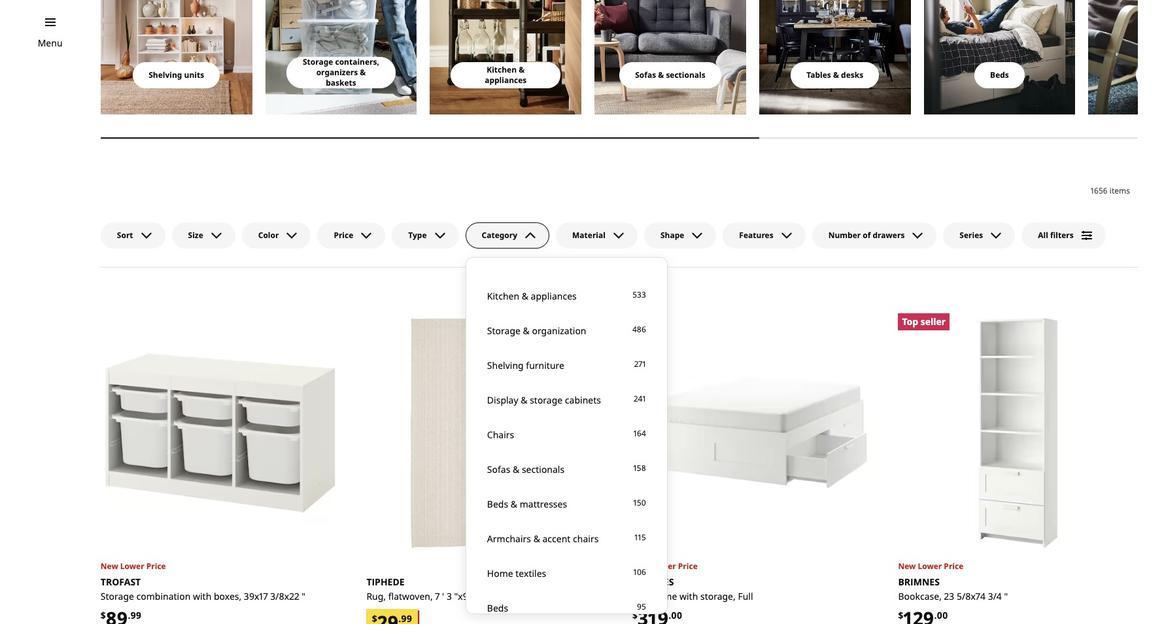Task type: describe. For each thing, give the bounding box(es) containing it.
armchairs
[[487, 533, 531, 545]]

sofas inside button
[[636, 69, 657, 80]]

shelving units button
[[133, 62, 220, 88]]

furniture
[[526, 359, 565, 372]]

0 horizontal spatial sofas & sectionals
[[487, 463, 565, 476]]

241
[[634, 393, 646, 404]]

& inside the tables & desks button
[[834, 69, 840, 80]]

material button
[[556, 222, 638, 249]]

beds inside button
[[991, 69, 1010, 80]]

sofas & sectionals button
[[620, 62, 722, 88]]

color button
[[242, 222, 311, 249]]

price for bed frame with storage, full
[[679, 561, 698, 572]]

tiphede
[[367, 576, 405, 588]]

tables
[[807, 69, 832, 80]]

price button
[[318, 222, 386, 249]]

2 kitchen from the top
[[487, 290, 520, 302]]

beds button
[[975, 62, 1025, 88]]

category button
[[466, 222, 550, 249]]

shelving furniture
[[487, 359, 565, 372]]

desks
[[842, 69, 864, 80]]

tiphede rug, flatwoven, 7 ' 3 "x9 ' 2 "
[[367, 576, 486, 603]]

. for frame
[[669, 609, 672, 622]]

boxes,
[[214, 590, 242, 603]]

home textiles
[[487, 567, 547, 580]]

. for 23
[[935, 609, 938, 622]]

price for storage combination with boxes, 39x17 3/8x22 "
[[146, 561, 166, 572]]

number
[[829, 230, 861, 241]]

type button
[[392, 222, 459, 249]]

shelving for shelving furniture
[[487, 359, 524, 372]]

sofas & sectionals inside button
[[636, 69, 706, 80]]

frame
[[652, 590, 678, 603]]

cabinets
[[565, 394, 601, 406]]

with for boxes,
[[193, 590, 212, 603]]

. for combination
[[128, 609, 131, 622]]

& inside sofas & sectionals button
[[659, 69, 664, 80]]

storage
[[530, 394, 563, 406]]

2 vertical spatial beds
[[487, 602, 509, 614]]

39x17
[[244, 590, 268, 603]]

menu button
[[38, 36, 63, 50]]

items
[[1111, 185, 1131, 196]]

5/8x74
[[957, 590, 986, 603]]

new lower price brimnes bed frame with storage, full
[[633, 561, 754, 603]]

baskets
[[326, 77, 357, 88]]

color
[[258, 230, 279, 241]]

containers,
[[335, 56, 380, 67]]

bed
[[633, 590, 650, 603]]

shape
[[661, 230, 685, 241]]

tables & desks
[[807, 69, 864, 80]]

" inside tiphede rug, flatwoven, 7 ' 3 "x9 ' 2 "
[[483, 590, 486, 603]]

shelving units list item
[[101, 0, 252, 114]]

sort button
[[101, 222, 165, 249]]

150
[[634, 497, 646, 508]]

storage for storage & organization
[[487, 324, 521, 337]]

shelving for shelving units
[[149, 69, 182, 80]]

99
[[131, 609, 142, 622]]

" inside 'new lower price brimnes bookcase, 23 5/8x74 3/4 "'
[[1005, 590, 1009, 603]]

sofas & sectionals list item
[[595, 0, 747, 114]]

lower for bed
[[652, 561, 677, 572]]

a person relaxing on a bed with storage and writing in a book image
[[925, 0, 1076, 114]]

sectionals inside button
[[667, 69, 706, 80]]

storage containers, organizers & baskets button
[[286, 56, 396, 88]]

chairs
[[573, 533, 599, 545]]

features button
[[723, 222, 806, 249]]

$ for storage combination with boxes, 39x17 3/8x22 "
[[101, 609, 106, 622]]

" inside new lower price trofast storage combination with boxes, 39x17 3/8x22 "
[[302, 590, 306, 603]]

95
[[637, 601, 646, 612]]

158
[[634, 463, 646, 474]]

of
[[863, 230, 871, 241]]

23
[[945, 590, 955, 603]]

. 00 for 23
[[935, 609, 949, 622]]

storage,
[[701, 590, 736, 603]]

display
[[487, 394, 519, 406]]

7
[[435, 590, 440, 603]]

all
[[1039, 230, 1049, 241]]

display & storage cabinets
[[487, 394, 601, 406]]

storage containers, organizers & baskets list item
[[265, 0, 417, 114]]

1 ' from the left
[[443, 590, 445, 603]]

four transparent storage boxes stacked on each other with various household items packed in them image
[[265, 0, 417, 114]]

new for storage
[[101, 561, 118, 572]]

category
[[482, 230, 518, 241]]

new for bookcase,
[[899, 561, 917, 572]]

& inside kitchen & appliances
[[519, 64, 525, 75]]

00 for frame
[[672, 609, 683, 622]]

menu
[[38, 37, 63, 49]]

brimnes for bookcase,
[[899, 576, 940, 588]]

a gray sofa against a light gray wall and a birch coffee table in front of it image
[[595, 0, 747, 114]]

164
[[634, 428, 646, 439]]

features
[[740, 230, 774, 241]]

flatwoven,
[[389, 590, 433, 603]]

1656
[[1092, 185, 1109, 196]]

top
[[903, 315, 919, 328]]

price for bookcase, 23 5/8x74 3/4 "
[[945, 561, 964, 572]]

. 99
[[128, 609, 142, 622]]



Task type: vqa. For each thing, say whether or not it's contained in the screenshot.
sectionals
yes



Task type: locate. For each thing, give the bounding box(es) containing it.
lower for bookcase,
[[919, 561, 943, 572]]

1 horizontal spatial lower
[[652, 561, 677, 572]]

2 vertical spatial storage
[[101, 590, 134, 603]]

rug,
[[367, 590, 386, 603]]

full
[[739, 590, 754, 603]]

2 horizontal spatial lower
[[919, 561, 943, 572]]

price inside new lower price trofast storage combination with boxes, 39x17 3/8x22 "
[[146, 561, 166, 572]]

scrollbar
[[101, 130, 1139, 146]]

1 vertical spatial storage
[[487, 324, 521, 337]]

1 horizontal spatial with
[[680, 590, 699, 603]]

shelving left units
[[149, 69, 182, 80]]

organization
[[532, 324, 587, 337]]

$ left . 99 on the left of page
[[101, 609, 106, 622]]

beds list item
[[925, 0, 1076, 114]]

price inside 'new lower price brimnes bookcase, 23 5/8x74 3/4 "'
[[945, 561, 964, 572]]

3/8x22
[[270, 590, 300, 603]]

filters
[[1051, 230, 1074, 241]]

new inside new lower price trofast storage combination with boxes, 39x17 3/8x22 "
[[101, 561, 118, 572]]

with
[[193, 590, 212, 603], [680, 590, 699, 603]]

' left 2 on the bottom of page
[[471, 590, 473, 603]]

$ for bed frame with storage, full
[[633, 609, 638, 622]]

486
[[633, 324, 646, 335]]

2 horizontal spatial $
[[899, 609, 904, 622]]

3 lower from the left
[[919, 561, 943, 572]]

organizers
[[317, 67, 358, 78]]

2 new from the left
[[633, 561, 650, 572]]

0 vertical spatial kitchen
[[487, 64, 517, 75]]

00 for 23
[[938, 609, 949, 622]]

kitchen inside button
[[487, 64, 517, 75]]

brimnes inside new lower price brimnes bed frame with storage, full
[[633, 576, 674, 588]]

1 vertical spatial appliances
[[531, 290, 577, 302]]

tables & desks button
[[791, 62, 880, 88]]

0 horizontal spatial lower
[[120, 561, 144, 572]]

storage for storage containers, organizers & baskets
[[303, 56, 333, 67]]

0 horizontal spatial . 00
[[669, 609, 683, 622]]

top seller
[[903, 315, 946, 328]]

bookcase,
[[899, 590, 942, 603]]

1 horizontal spatial brimnes
[[899, 576, 940, 588]]

lower for storage
[[120, 561, 144, 572]]

$ for bookcase, 23 5/8x74 3/4 "
[[899, 609, 904, 622]]

0 vertical spatial storage
[[303, 56, 333, 67]]

with inside new lower price brimnes bed frame with storage, full
[[680, 590, 699, 603]]

1 horizontal spatial $
[[633, 609, 638, 622]]

1 $ from the left
[[101, 609, 106, 622]]

0 horizontal spatial storage
[[101, 590, 134, 603]]

brimnes for bed
[[633, 576, 674, 588]]

1 vertical spatial sectionals
[[522, 463, 565, 476]]

1 horizontal spatial 00
[[938, 609, 949, 622]]

1 horizontal spatial sofas & sectionals
[[636, 69, 706, 80]]

series button
[[944, 222, 1016, 249]]

brimnes up frame
[[633, 576, 674, 588]]

$ down bed
[[633, 609, 638, 622]]

1 vertical spatial sofas
[[487, 463, 511, 476]]

storage
[[303, 56, 333, 67], [487, 324, 521, 337], [101, 590, 134, 603]]

two white billy bookcases with different sizes of vases and books in it image
[[101, 0, 252, 114]]

combination
[[136, 590, 191, 603]]

2 horizontal spatial new
[[899, 561, 917, 572]]

size
[[188, 230, 203, 241]]

two black carts next to each other with kitchen items and spices organized on them image
[[430, 0, 582, 114]]

armchairs & accent chairs
[[487, 533, 599, 545]]

1 vertical spatial kitchen
[[487, 290, 520, 302]]

lower up trofast
[[120, 561, 144, 572]]

115
[[635, 532, 646, 543]]

new down 115
[[633, 561, 650, 572]]

1 lower from the left
[[120, 561, 144, 572]]

. 00 down frame
[[669, 609, 683, 622]]

. down frame
[[669, 609, 672, 622]]

list item
[[1089, 0, 1165, 114]]

a decorated dining table with six black chairs surrounding it and two bookcases in the background image
[[760, 0, 911, 114]]

" right "3/8x22"
[[302, 590, 306, 603]]

' right 7
[[443, 590, 445, 603]]

. down trofast
[[128, 609, 131, 622]]

1 horizontal spatial sofas
[[636, 69, 657, 80]]

a poang gray chair next to a side table with a coffee and glasses on it image
[[1089, 0, 1165, 114]]

new for bed
[[633, 561, 650, 572]]

" right 3/4
[[1005, 590, 1009, 603]]

1 new from the left
[[101, 561, 118, 572]]

1 vertical spatial kitchen & appliances
[[487, 290, 577, 302]]

accent
[[543, 533, 571, 545]]

storage inside the "storage containers, organizers & baskets"
[[303, 56, 333, 67]]

1 horizontal spatial sectionals
[[667, 69, 706, 80]]

all filters button
[[1022, 222, 1107, 249]]

storage containers, organizers & baskets
[[303, 56, 380, 88]]

lower inside 'new lower price brimnes bookcase, 23 5/8x74 3/4 "'
[[919, 561, 943, 572]]

mattresses
[[520, 498, 568, 510]]

0 horizontal spatial new
[[101, 561, 118, 572]]

0 horizontal spatial 00
[[672, 609, 683, 622]]

3 new from the left
[[899, 561, 917, 572]]

2 horizontal spatial "
[[1005, 590, 1009, 603]]

shelving
[[149, 69, 182, 80], [487, 359, 524, 372]]

. 00 for frame
[[669, 609, 683, 622]]

1 vertical spatial beds
[[487, 498, 509, 510]]

2 brimnes from the left
[[899, 576, 940, 588]]

2
[[475, 590, 480, 603]]

0 vertical spatial shelving
[[149, 69, 182, 80]]

chairs
[[487, 429, 515, 441]]

1 00 from the left
[[672, 609, 683, 622]]

with inside new lower price trofast storage combination with boxes, 39x17 3/8x22 "
[[193, 590, 212, 603]]

0 horizontal spatial $
[[101, 609, 106, 622]]

shelving units
[[149, 69, 204, 80]]

lower
[[120, 561, 144, 572], [652, 561, 677, 572], [919, 561, 943, 572]]

new up bookcase,
[[899, 561, 917, 572]]

units
[[184, 69, 204, 80]]

3 . from the left
[[935, 609, 938, 622]]

appliances
[[485, 75, 527, 86], [531, 290, 577, 302]]

new lower price trofast storage combination with boxes, 39x17 3/8x22 "
[[101, 561, 306, 603]]

3
[[447, 590, 452, 603]]

kitchen & appliances list item
[[430, 0, 582, 114]]

1 kitchen from the top
[[487, 64, 517, 75]]

0 horizontal spatial appliances
[[485, 75, 527, 86]]

1 horizontal spatial appliances
[[531, 290, 577, 302]]

tables & desks list item
[[760, 0, 911, 114]]

price
[[334, 230, 354, 241], [146, 561, 166, 572], [679, 561, 698, 572], [945, 561, 964, 572]]

sectionals
[[667, 69, 706, 80], [522, 463, 565, 476]]

trofast
[[101, 576, 141, 588]]

with left "boxes,"
[[193, 590, 212, 603]]

2 horizontal spatial storage
[[487, 324, 521, 337]]

with right frame
[[680, 590, 699, 603]]

00 down frame
[[672, 609, 683, 622]]

number of drawers
[[829, 230, 905, 241]]

533
[[633, 289, 646, 300]]

shelving inside shelving units button
[[149, 69, 182, 80]]

1 horizontal spatial .
[[669, 609, 672, 622]]

& inside the "storage containers, organizers & baskets"
[[360, 67, 366, 78]]

0 vertical spatial sofas & sectionals
[[636, 69, 706, 80]]

seller
[[921, 315, 946, 328]]

00
[[672, 609, 683, 622], [938, 609, 949, 622]]

3 " from the left
[[1005, 590, 1009, 603]]

0 horizontal spatial .
[[128, 609, 131, 622]]

0 vertical spatial beds
[[991, 69, 1010, 80]]

lower inside new lower price trofast storage combination with boxes, 39x17 3/8x22 "
[[120, 561, 144, 572]]

price inside popup button
[[334, 230, 354, 241]]

0 horizontal spatial brimnes
[[633, 576, 674, 588]]

1 . from the left
[[128, 609, 131, 622]]

new inside new lower price brimnes bed frame with storage, full
[[633, 561, 650, 572]]

lower inside new lower price brimnes bed frame with storage, full
[[652, 561, 677, 572]]

2 $ from the left
[[633, 609, 638, 622]]

&
[[519, 64, 525, 75], [360, 67, 366, 78], [659, 69, 664, 80], [834, 69, 840, 80], [522, 290, 529, 302], [523, 324, 530, 337], [521, 394, 528, 406], [513, 463, 520, 476], [511, 498, 518, 510], [534, 533, 541, 545]]

kitchen & appliances button
[[451, 62, 561, 88]]

2 lower from the left
[[652, 561, 677, 572]]

. down bookcase,
[[935, 609, 938, 622]]

0 vertical spatial sectionals
[[667, 69, 706, 80]]

1 horizontal spatial storage
[[303, 56, 333, 67]]

sofas
[[636, 69, 657, 80], [487, 463, 511, 476]]

$ down bookcase,
[[899, 609, 904, 622]]

textiles
[[516, 567, 547, 580]]

kitchen & appliances
[[485, 64, 527, 86], [487, 290, 577, 302]]

series
[[960, 230, 984, 241]]

home
[[487, 567, 514, 580]]

material
[[573, 230, 606, 241]]

with for storage,
[[680, 590, 699, 603]]

.
[[128, 609, 131, 622], [669, 609, 672, 622], [935, 609, 938, 622]]

new inside 'new lower price brimnes bookcase, 23 5/8x74 3/4 "'
[[899, 561, 917, 572]]

sort
[[117, 230, 133, 241]]

1 horizontal spatial "
[[483, 590, 486, 603]]

"x9
[[455, 590, 468, 603]]

1 horizontal spatial . 00
[[935, 609, 949, 622]]

1 " from the left
[[302, 590, 306, 603]]

size button
[[172, 222, 235, 249]]

2 00 from the left
[[938, 609, 949, 622]]

0 horizontal spatial shelving
[[149, 69, 182, 80]]

new up trofast
[[101, 561, 118, 572]]

storage & organization
[[487, 324, 587, 337]]

1 horizontal spatial new
[[633, 561, 650, 572]]

0 horizontal spatial '
[[443, 590, 445, 603]]

2 " from the left
[[483, 590, 486, 603]]

. 00 down 23
[[935, 609, 949, 622]]

$
[[101, 609, 106, 622], [633, 609, 638, 622], [899, 609, 904, 622]]

storage inside new lower price trofast storage combination with boxes, 39x17 3/8x22 "
[[101, 590, 134, 603]]

2 horizontal spatial .
[[935, 609, 938, 622]]

0 vertical spatial kitchen & appliances
[[485, 64, 527, 86]]

106
[[634, 567, 646, 578]]

0 vertical spatial appliances
[[485, 75, 527, 86]]

all filters
[[1039, 230, 1074, 241]]

1 horizontal spatial shelving
[[487, 359, 524, 372]]

sofas & sectionals
[[636, 69, 706, 80], [487, 463, 565, 476]]

kitchen & appliances inside button
[[485, 64, 527, 86]]

0 horizontal spatial with
[[193, 590, 212, 603]]

1 horizontal spatial '
[[471, 590, 473, 603]]

0 horizontal spatial sofas
[[487, 463, 511, 476]]

type
[[409, 230, 427, 241]]

new lower price brimnes bookcase, 23 5/8x74 3/4 "
[[899, 561, 1009, 603]]

shelving up display
[[487, 359, 524, 372]]

brimnes up bookcase,
[[899, 576, 940, 588]]

00 down 23
[[938, 609, 949, 622]]

" right 2 on the bottom of page
[[483, 590, 486, 603]]

price inside new lower price brimnes bed frame with storage, full
[[679, 561, 698, 572]]

3/4
[[989, 590, 1003, 603]]

1656 items
[[1092, 185, 1131, 196]]

'
[[443, 590, 445, 603], [471, 590, 473, 603]]

appliances inside button
[[485, 75, 527, 86]]

1 vertical spatial shelving
[[487, 359, 524, 372]]

271
[[635, 358, 646, 370]]

brimnes inside 'new lower price brimnes bookcase, 23 5/8x74 3/4 "'
[[899, 576, 940, 588]]

1 brimnes from the left
[[633, 576, 674, 588]]

new
[[101, 561, 118, 572], [633, 561, 650, 572], [899, 561, 917, 572]]

kitchen
[[487, 64, 517, 75], [487, 290, 520, 302]]

"
[[302, 590, 306, 603], [483, 590, 486, 603], [1005, 590, 1009, 603]]

drawers
[[873, 230, 905, 241]]

0 horizontal spatial "
[[302, 590, 306, 603]]

2 . from the left
[[669, 609, 672, 622]]

1 vertical spatial sofas & sectionals
[[487, 463, 565, 476]]

brimnes
[[633, 576, 674, 588], [899, 576, 940, 588]]

lower right 106
[[652, 561, 677, 572]]

2 with from the left
[[680, 590, 699, 603]]

2 ' from the left
[[471, 590, 473, 603]]

3 $ from the left
[[899, 609, 904, 622]]

0 horizontal spatial sectionals
[[522, 463, 565, 476]]

shape button
[[645, 222, 717, 249]]

lower up bookcase,
[[919, 561, 943, 572]]

1 with from the left
[[193, 590, 212, 603]]

0 vertical spatial sofas
[[636, 69, 657, 80]]

1 . 00 from the left
[[669, 609, 683, 622]]

2 . 00 from the left
[[935, 609, 949, 622]]

number of drawers button
[[813, 222, 937, 249]]



